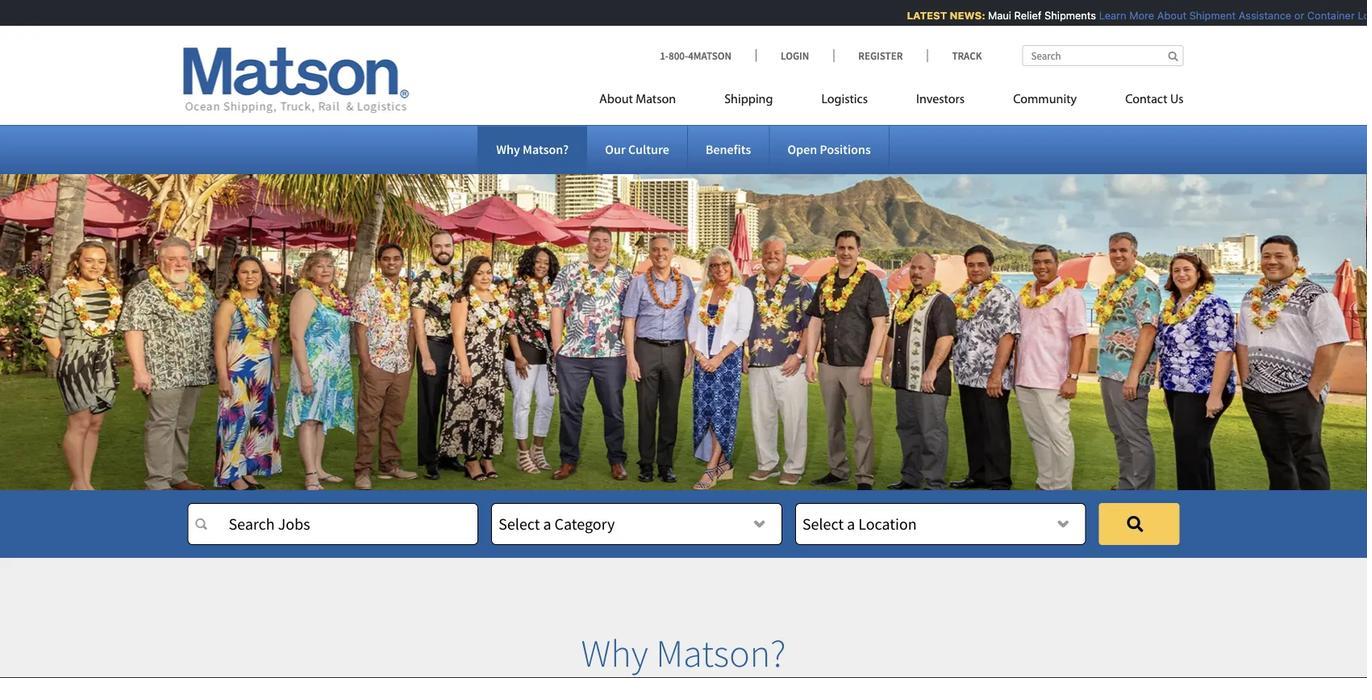 Task type: locate. For each thing, give the bounding box(es) containing it.
about right more
[[1151, 9, 1180, 21]]

community
[[1014, 93, 1077, 106]]

us
[[1171, 93, 1184, 106]]

1 horizontal spatial about
[[1151, 9, 1180, 21]]

about inside about matson link
[[600, 93, 633, 106]]

investors
[[917, 93, 965, 106]]

1-800-4matson
[[660, 49, 732, 62]]

800-
[[669, 49, 688, 62]]

login link
[[756, 49, 834, 62]]

about
[[1151, 9, 1180, 21], [600, 93, 633, 106]]

register link
[[834, 49, 927, 62]]

about matson
[[600, 93, 676, 106]]

shipping link
[[700, 85, 798, 118]]

0 horizontal spatial about
[[600, 93, 633, 106]]

or
[[1288, 9, 1298, 21]]

login
[[781, 49, 810, 62]]

learn
[[1093, 9, 1120, 21]]

None search field
[[1023, 45, 1184, 66]]

about left "matson"
[[600, 93, 633, 106]]

loa
[[1351, 9, 1368, 21]]

shipping
[[725, 93, 773, 106]]

1 vertical spatial about
[[600, 93, 633, 106]]

assistance
[[1232, 9, 1285, 21]]

logistics link
[[798, 85, 892, 118]]

relief
[[1008, 9, 1035, 21]]



Task type: describe. For each thing, give the bounding box(es) containing it.
search image
[[1169, 50, 1178, 61]]

shipments
[[1038, 9, 1090, 21]]

latest news: maui relief shipments learn more about shipment assistance or container loa
[[900, 9, 1368, 21]]

logistics
[[822, 93, 868, 106]]

community link
[[989, 85, 1101, 118]]

more
[[1123, 9, 1148, 21]]

about matson link
[[600, 85, 700, 118]]

track link
[[927, 49, 982, 62]]

blue matson logo with ocean, shipping, truck, rail and logistics written beneath it. image
[[184, 48, 409, 114]]

matson
[[636, 93, 676, 106]]

learn more about shipment assistance or container loa link
[[1093, 9, 1368, 21]]

top menu navigation
[[600, 85, 1184, 118]]

container
[[1301, 9, 1349, 21]]

track
[[952, 49, 982, 62]]

investors link
[[892, 85, 989, 118]]

contact us link
[[1101, 85, 1184, 118]]

shipment
[[1183, 9, 1229, 21]]

contact
[[1126, 93, 1168, 106]]

maui
[[981, 9, 1005, 21]]

Search search field
[[1023, 45, 1184, 66]]

1-800-4matson link
[[660, 49, 756, 62]]

contact us
[[1126, 93, 1184, 106]]

1-
[[660, 49, 669, 62]]

0 vertical spatial about
[[1151, 9, 1180, 21]]

news:
[[943, 9, 979, 21]]

register
[[859, 49, 903, 62]]

4matson
[[688, 49, 732, 62]]

latest
[[900, 9, 941, 21]]



Task type: vqa. For each thing, say whether or not it's contained in the screenshot.
The Performance within the Creating visibility into supply chain performance increases accountability for all parties. The ML Supply Chain global IT platform measures how well your suppliers and service providers are delivering against commitments.
no



